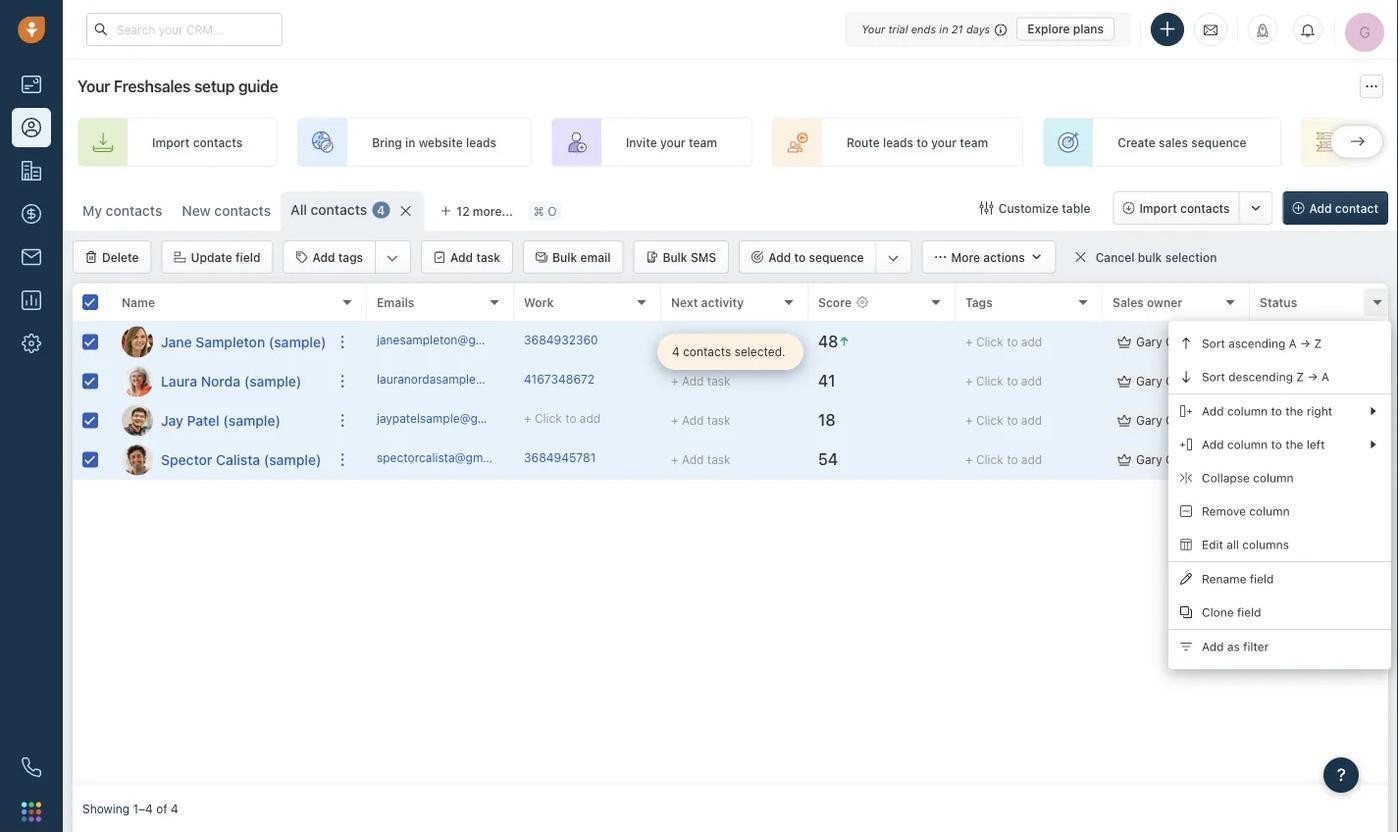 Task type: describe. For each thing, give the bounding box(es) containing it.
sort for sort ascending a → z
[[1202, 337, 1225, 350]]

contacts up update field
[[214, 203, 271, 219]]

customize
[[999, 201, 1059, 215]]

work
[[524, 295, 554, 309]]

jay patel (sample)
[[161, 412, 281, 428]]

invite your team link
[[551, 118, 753, 167]]

21
[[952, 23, 963, 35]]

set link
[[1302, 118, 1398, 167]]

(sample) for jane sampleton (sample)
[[269, 334, 326, 350]]

sales
[[1159, 135, 1188, 149]]

import contacts link
[[78, 118, 278, 167]]

sort for sort descending z → a
[[1202, 370, 1225, 384]]

contacts inside import contacts link
[[193, 135, 243, 149]]

jaypatelsample@gmail.com
[[377, 412, 527, 425]]

1 orlando from the top
[[1166, 335, 1210, 349]]

explore
[[1028, 22, 1070, 36]]

new contacts
[[182, 203, 271, 219]]

a inside menu item
[[1322, 370, 1330, 384]]

bulk for bulk sms
[[663, 250, 688, 264]]

freshworks switcher image
[[22, 802, 41, 822]]

leads inside the route leads to your team link
[[883, 135, 914, 149]]

as
[[1227, 640, 1240, 653]]

the for left
[[1286, 438, 1304, 451]]

add for 54
[[1021, 453, 1042, 467]]

your trial ends in 21 days
[[862, 23, 990, 35]]

+ add task for 18
[[671, 414, 731, 427]]

add for add to sequence
[[768, 250, 791, 264]]

3684932360 link
[[524, 332, 598, 352]]

create sales sequence link
[[1043, 118, 1282, 167]]

plans
[[1073, 22, 1104, 36]]

to inside the route leads to your team link
[[917, 135, 928, 149]]

contacts right 'my'
[[106, 203, 162, 219]]

update field
[[191, 250, 260, 264]]

leads inside bring in website leads "link"
[[466, 135, 496, 149]]

press space to deselect this row. row containing jane sampleton (sample)
[[73, 323, 367, 362]]

sort ascending a → z menu item
[[1169, 327, 1391, 360]]

descending
[[1229, 370, 1293, 384]]

press space to deselect this row. row containing 41
[[367, 362, 1398, 401]]

new for new
[[1282, 335, 1306, 349]]

jay
[[161, 412, 183, 428]]

gary for 41
[[1136, 374, 1163, 388]]

rename field
[[1202, 572, 1274, 586]]

your for your trial ends in 21 days
[[862, 23, 885, 35]]

showing
[[82, 802, 130, 815]]

bulk sms
[[663, 250, 716, 264]]

bulk sms button
[[633, 240, 729, 274]]

click for 18
[[976, 414, 1004, 427]]

add for add column to the right
[[1202, 404, 1224, 418]]

jane sampleton (sample) link
[[161, 332, 326, 352]]

field for update field
[[236, 250, 260, 264]]

press space to deselect this row. row containing spector calista (sample)
[[73, 441, 367, 480]]

calista
[[216, 451, 260, 468]]

sort ascending a → z
[[1202, 337, 1322, 350]]

update
[[191, 250, 232, 264]]

4167348672 link
[[524, 371, 595, 392]]

4 inside all contacts 4
[[377, 203, 385, 217]]

status
[[1260, 295, 1298, 309]]

showing 1–4 of 4
[[82, 802, 178, 815]]

press space to deselect this row. row containing 18
[[367, 401, 1398, 441]]

clone
[[1202, 605, 1234, 619]]

customize table button
[[967, 191, 1103, 225]]

website
[[419, 135, 463, 149]]

import for import contacts link
[[152, 135, 190, 149]]

task for 41
[[707, 374, 731, 388]]

54
[[818, 450, 838, 469]]

remove
[[1202, 504, 1246, 518]]

column for remove column
[[1250, 504, 1290, 518]]

add tags group
[[283, 240, 411, 274]]

z inside menu item
[[1297, 370, 1304, 384]]

⌘
[[534, 204, 544, 218]]

field for clone field
[[1237, 605, 1261, 619]]

of
[[156, 802, 167, 815]]

add for add tags
[[312, 250, 335, 264]]

edit all columns
[[1202, 538, 1289, 551]]

explore plans link
[[1017, 17, 1115, 41]]

name row
[[73, 284, 367, 323]]

+ add task for 54
[[671, 453, 731, 467]]

set 
[[1376, 135, 1398, 149]]

collapse column menu item
[[1169, 461, 1391, 495]]

more actions button
[[922, 240, 1057, 274]]

rename
[[1202, 572, 1247, 586]]

lauranordasample@gmail.com link
[[377, 371, 544, 392]]

Search your CRM... text field
[[86, 13, 283, 46]]

guide
[[238, 77, 278, 96]]

name column header
[[112, 284, 367, 323]]

collapse
[[1202, 471, 1250, 485]]

to inside add to sequence button
[[794, 250, 806, 264]]

task for 18
[[707, 414, 731, 427]]

2 team from the left
[[960, 135, 988, 149]]

1 gary from the top
[[1136, 335, 1163, 349]]

clone field menu item
[[1169, 596, 1391, 629]]

route leads to your team link
[[772, 118, 1024, 167]]

contact
[[1335, 201, 1379, 215]]

+ click to add for 41
[[966, 374, 1042, 388]]

selected.
[[735, 345, 786, 359]]

container_wx8msf4aqz5i3rn1 image inside customize table button
[[980, 201, 994, 215]]

sequence for create sales sequence
[[1192, 135, 1247, 149]]

1 + click to add from the top
[[966, 335, 1042, 349]]

jay patel (sample) link
[[161, 411, 281, 430]]

2 qualified from the top
[[1282, 453, 1331, 467]]

email image
[[1204, 21, 1218, 38]]

owner
[[1147, 295, 1183, 309]]

orlando for 41
[[1166, 374, 1210, 388]]

3684945781
[[524, 451, 596, 465]]

2 vertical spatial 4
[[171, 802, 178, 815]]

import contacts for import contacts link
[[152, 135, 243, 149]]

jaypatelsample@gmail.com link
[[377, 410, 527, 431]]

gary orlando for 41
[[1136, 374, 1210, 388]]

click for 54
[[976, 453, 1004, 467]]

contacts right all
[[311, 202, 367, 218]]

columns
[[1243, 538, 1289, 551]]

(sample) for jay patel (sample)
[[223, 412, 281, 428]]

angle down image for add to sequence
[[888, 248, 899, 268]]

my contacts
[[82, 203, 162, 219]]

add for 18
[[1021, 414, 1042, 427]]

bulk for bulk email
[[552, 250, 577, 264]]

table
[[1062, 201, 1091, 215]]

laura
[[161, 373, 197, 389]]

email
[[580, 250, 611, 264]]

all contacts link
[[291, 200, 367, 220]]

click for 41
[[976, 374, 1004, 388]]

2 your from the left
[[931, 135, 957, 149]]

1 your from the left
[[660, 135, 686, 149]]

phone element
[[12, 748, 51, 787]]

clone field
[[1202, 605, 1261, 619]]

column for add column to the right
[[1227, 404, 1268, 418]]

days
[[966, 23, 990, 35]]

edit all columns menu item
[[1169, 528, 1391, 561]]

add column to the right
[[1202, 404, 1333, 418]]

explore plans
[[1028, 22, 1104, 36]]

spector calista (sample) link
[[161, 450, 321, 470]]

angle down image for add tags
[[387, 248, 398, 268]]

→ for z
[[1300, 337, 1311, 350]]

phone image
[[22, 758, 41, 777]]

route
[[847, 135, 880, 149]]

press space to deselect this row. row containing jay patel (sample)
[[73, 401, 367, 441]]

all
[[291, 202, 307, 218]]

gary for 54
[[1136, 453, 1163, 467]]

right
[[1307, 404, 1333, 418]]

row group containing 48
[[367, 323, 1398, 480]]

more...
[[473, 204, 513, 218]]



Task type: vqa. For each thing, say whether or not it's contained in the screenshot.
MILD ORANGE
no



Task type: locate. For each thing, give the bounding box(es) containing it.
import contacts inside button
[[1140, 201, 1230, 215]]

lauranordasample@gmail.com
[[377, 372, 544, 386]]

1 horizontal spatial bulk
[[663, 250, 688, 264]]

4 gary orlando from the top
[[1136, 453, 1210, 467]]

z down sort ascending a → z menu item
[[1297, 370, 1304, 384]]

1 bulk from the left
[[552, 250, 577, 264]]

name
[[122, 295, 155, 309]]

0 horizontal spatial team
[[689, 135, 717, 149]]

1 horizontal spatial angle down image
[[888, 248, 899, 268]]

press space to deselect this row. row down 18
[[367, 441, 1398, 480]]

field right update at the top left of the page
[[236, 250, 260, 264]]

0 vertical spatial your
[[862, 23, 885, 35]]

1 sort from the top
[[1202, 337, 1225, 350]]

⌘ o
[[534, 204, 557, 218]]

2 orlando from the top
[[1166, 374, 1210, 388]]

remove column menu item
[[1169, 495, 1391, 528]]

0 horizontal spatial 4
[[171, 802, 178, 815]]

(sample) right sampleton
[[269, 334, 326, 350]]

press space to deselect this row. row containing 48
[[367, 323, 1398, 362]]

0 horizontal spatial leads
[[466, 135, 496, 149]]

add inside menu item
[[1202, 640, 1224, 653]]

(sample) inside "laura norda (sample)" link
[[244, 373, 302, 389]]

new contacts button
[[172, 191, 281, 231], [182, 203, 271, 219]]

a right the ascending
[[1289, 337, 1297, 350]]

angle down image inside add tags group
[[387, 248, 398, 268]]

update field button
[[161, 240, 273, 274]]

sequence inside button
[[809, 250, 864, 264]]

0 horizontal spatial z
[[1297, 370, 1304, 384]]

2 horizontal spatial 4
[[672, 345, 680, 359]]

score
[[818, 295, 852, 309]]

qualified up right
[[1282, 374, 1331, 388]]

field down columns
[[1250, 572, 1274, 586]]

bring
[[372, 135, 402, 149]]

sequence right sales
[[1192, 135, 1247, 149]]

2 gary orlando from the top
[[1136, 374, 1210, 388]]

next
[[671, 295, 698, 309]]

4 gary from the top
[[1136, 453, 1163, 467]]

team
[[689, 135, 717, 149], [960, 135, 988, 149]]

48
[[818, 332, 838, 351]]

→ inside menu item
[[1300, 337, 1311, 350]]

1 vertical spatial qualified
[[1282, 453, 1331, 467]]

your freshsales setup guide
[[78, 77, 278, 96]]

angle down image right the "tags"
[[387, 248, 398, 268]]

patel
[[187, 412, 220, 428]]

row group
[[73, 323, 367, 480], [367, 323, 1398, 480]]

new
[[182, 203, 211, 219], [1282, 335, 1306, 349]]

0 horizontal spatial sequence
[[809, 250, 864, 264]]

set
[[1376, 135, 1395, 149]]

rename field menu item
[[1169, 562, 1391, 596]]

add tags button
[[284, 241, 375, 273]]

menu containing sort ascending a → z
[[1169, 321, 1391, 669]]

task inside button
[[476, 250, 500, 264]]

3 + add task from the top
[[671, 453, 731, 467]]

add to sequence
[[768, 250, 864, 264]]

12 more... button
[[429, 197, 524, 225]]

leads right website
[[466, 135, 496, 149]]

to
[[917, 135, 928, 149], [794, 250, 806, 264], [1007, 335, 1018, 349], [1007, 374, 1018, 388], [1271, 404, 1282, 418], [565, 412, 577, 425], [1007, 414, 1018, 427], [1271, 438, 1282, 451], [1007, 453, 1018, 467]]

z inside menu item
[[1314, 337, 1322, 350]]

0 vertical spatial in
[[939, 23, 949, 35]]

0 horizontal spatial bulk
[[552, 250, 577, 264]]

1 horizontal spatial team
[[960, 135, 988, 149]]

o
[[548, 204, 557, 218]]

0 horizontal spatial import contacts
[[152, 135, 243, 149]]

new up sort descending z → a menu item
[[1282, 335, 1306, 349]]

delete button
[[73, 240, 152, 274]]

1 the from the top
[[1286, 404, 1304, 418]]

ends
[[911, 23, 936, 35]]

1 vertical spatial + add task
[[671, 414, 731, 427]]

1 vertical spatial new
[[1282, 335, 1306, 349]]

add to sequence group
[[739, 240, 912, 274]]

41
[[818, 372, 836, 390]]

1 qualified from the top
[[1282, 374, 1331, 388]]

2 row group from the left
[[367, 323, 1398, 480]]

1 vertical spatial import contacts
[[1140, 201, 1230, 215]]

contacts down setup
[[193, 135, 243, 149]]

contacts down next activity
[[683, 345, 731, 359]]

0 horizontal spatial your
[[660, 135, 686, 149]]

(sample) for spector calista (sample)
[[264, 451, 321, 468]]

1 horizontal spatial sequence
[[1192, 135, 1247, 149]]

orlando for 54
[[1166, 453, 1210, 467]]

press space to deselect this row. row down norda
[[73, 401, 367, 441]]

press space to deselect this row. row down jay patel (sample) link
[[73, 441, 367, 480]]

0 vertical spatial →
[[1300, 337, 1311, 350]]

next activity
[[671, 295, 744, 309]]

the left the "left"
[[1286, 438, 1304, 451]]

2 vertical spatial field
[[1237, 605, 1261, 619]]

(sample) up spector calista (sample)
[[223, 412, 281, 428]]

(sample) inside jay patel (sample) link
[[223, 412, 281, 428]]

add for add task
[[450, 250, 473, 264]]

trial
[[888, 23, 908, 35]]

sort inside menu item
[[1202, 337, 1225, 350]]

team up customize table button
[[960, 135, 988, 149]]

activity
[[701, 295, 744, 309]]

my
[[82, 203, 102, 219]]

3684945781 link
[[524, 449, 596, 470]]

1 horizontal spatial new
[[1282, 335, 1306, 349]]

1 leads from the left
[[466, 135, 496, 149]]

cancel
[[1096, 251, 1135, 264]]

contacts inside import contacts button
[[1181, 201, 1230, 215]]

l image
[[122, 366, 153, 397]]

your
[[862, 23, 885, 35], [78, 77, 110, 96]]

import contacts down setup
[[152, 135, 243, 149]]

your right route
[[931, 135, 957, 149]]

press space to deselect this row. row containing laura norda (sample)
[[73, 362, 367, 401]]

bulk inside button
[[663, 250, 688, 264]]

field right "clone"
[[1237, 605, 1261, 619]]

1 horizontal spatial import contacts
[[1140, 201, 1230, 215]]

contacts up selection
[[1181, 201, 1230, 215]]

field for rename field
[[1250, 572, 1274, 586]]

your for your freshsales setup guide
[[78, 77, 110, 96]]

1 horizontal spatial in
[[939, 23, 949, 35]]

3 orlando from the top
[[1166, 414, 1210, 427]]

3 + click to add from the top
[[966, 414, 1042, 427]]

(sample) inside jane sampleton (sample) link
[[269, 334, 326, 350]]

spector calista (sample)
[[161, 451, 321, 468]]

2 leads from the left
[[883, 135, 914, 149]]

in inside "link"
[[405, 135, 416, 149]]

new up update at the top left of the page
[[182, 203, 211, 219]]

column down descending
[[1227, 404, 1268, 418]]

route leads to your team
[[847, 135, 988, 149]]

column for add column to the left
[[1227, 438, 1268, 451]]

0 horizontal spatial in
[[405, 135, 416, 149]]

2 sort from the top
[[1202, 370, 1225, 384]]

1 vertical spatial field
[[1250, 572, 1274, 586]]

sequence up score
[[809, 250, 864, 264]]

customize table
[[999, 201, 1091, 215]]

1 vertical spatial the
[[1286, 438, 1304, 451]]

0 horizontal spatial new
[[182, 203, 211, 219]]

press space to deselect this row. row up jay patel (sample)
[[73, 362, 367, 401]]

your left the freshsales
[[78, 77, 110, 96]]

1 row group from the left
[[73, 323, 367, 480]]

s image
[[122, 444, 153, 475]]

bulk
[[1138, 251, 1162, 264]]

gary for 18
[[1136, 414, 1163, 427]]

sort descending z → a
[[1202, 370, 1330, 384]]

0 vertical spatial sequence
[[1192, 135, 1247, 149]]

edit
[[1202, 538, 1224, 551]]

→ up sort descending z → a menu item
[[1300, 337, 1311, 350]]

1 vertical spatial in
[[405, 135, 416, 149]]

leads right route
[[883, 135, 914, 149]]

invite your team
[[626, 135, 717, 149]]

your right invite
[[660, 135, 686, 149]]

2 gary from the top
[[1136, 374, 1163, 388]]

(sample) down jane sampleton (sample) link
[[244, 373, 302, 389]]

add for add column to the left
[[1202, 438, 1224, 451]]

→ up right
[[1308, 370, 1318, 384]]

0 horizontal spatial a
[[1289, 337, 1297, 350]]

sort left the ascending
[[1202, 337, 1225, 350]]

in left 21
[[939, 23, 949, 35]]

1 horizontal spatial z
[[1314, 337, 1322, 350]]

j image
[[122, 405, 153, 436]]

4 right all contacts link on the left
[[377, 203, 385, 217]]

gary orlando for 54
[[1136, 453, 1210, 467]]

1 vertical spatial sequence
[[809, 250, 864, 264]]

4 inside grid
[[672, 345, 680, 359]]

2 bulk from the left
[[663, 250, 688, 264]]

filter
[[1243, 640, 1269, 653]]

1 team from the left
[[689, 135, 717, 149]]

spectorcalista@gmail.com 3684945781
[[377, 451, 596, 465]]

+ click to add
[[966, 335, 1042, 349], [966, 374, 1042, 388], [966, 414, 1042, 427], [966, 453, 1042, 467]]

qualified down the "left"
[[1282, 453, 1331, 467]]

0 vertical spatial sort
[[1202, 337, 1225, 350]]

4 + click to add from the top
[[966, 453, 1042, 467]]

4 orlando from the top
[[1166, 453, 1210, 467]]

0 vertical spatial a
[[1289, 337, 1297, 350]]

0 vertical spatial + add task
[[671, 374, 731, 388]]

1 vertical spatial import
[[1140, 201, 1177, 215]]

field inside the clone field menu item
[[1237, 605, 1261, 619]]

orlando for 18
[[1166, 414, 1210, 427]]

add task
[[450, 250, 500, 264]]

all
[[1227, 538, 1239, 551]]

3 gary from the top
[[1136, 414, 1163, 427]]

grid
[[73, 284, 1398, 785]]

j image
[[122, 326, 153, 358]]

a up right
[[1322, 370, 1330, 384]]

2 + click to add from the top
[[966, 374, 1042, 388]]

sort inside menu item
[[1202, 370, 1225, 384]]

(sample) right calista
[[264, 451, 321, 468]]

actions
[[984, 250, 1025, 264]]

bulk left email in the top left of the page
[[552, 250, 577, 264]]

your left trial
[[862, 23, 885, 35]]

sales owner
[[1113, 295, 1183, 309]]

1 vertical spatial 4
[[672, 345, 680, 359]]

z up sort descending z → a menu item
[[1314, 337, 1322, 350]]

setup
[[194, 77, 235, 96]]

1 angle down image from the left
[[387, 248, 398, 268]]

field inside update field button
[[236, 250, 260, 264]]

press space to deselect this row. row up 54
[[367, 401, 1398, 441]]

sort descending z → a menu item
[[1169, 360, 1391, 394]]

2 vertical spatial + add task
[[671, 453, 731, 467]]

4 down next
[[672, 345, 680, 359]]

create
[[1118, 135, 1156, 149]]

1 horizontal spatial 4
[[377, 203, 385, 217]]

import for import contacts button
[[1140, 201, 1177, 215]]

1–4
[[133, 802, 153, 815]]

jaypatelsample@gmail.com + click to add
[[377, 412, 601, 425]]

add for add as filter
[[1202, 640, 1224, 653]]

12
[[457, 204, 470, 218]]

1 + add task from the top
[[671, 374, 731, 388]]

1 horizontal spatial a
[[1322, 370, 1330, 384]]

+ add task for 41
[[671, 374, 731, 388]]

0 vertical spatial the
[[1286, 404, 1304, 418]]

janesampleton@gmail.com 3684932360
[[377, 333, 598, 347]]

ascending
[[1229, 337, 1286, 350]]

column up columns
[[1250, 504, 1290, 518]]

add for 41
[[1021, 374, 1042, 388]]

grid containing 48
[[73, 284, 1398, 785]]

0 vertical spatial 4
[[377, 203, 385, 217]]

press space to deselect this row. row up norda
[[73, 323, 367, 362]]

add contact
[[1310, 201, 1379, 215]]

1 gary orlando from the top
[[1136, 335, 1210, 349]]

1 horizontal spatial import
[[1140, 201, 1177, 215]]

0 vertical spatial z
[[1314, 337, 1322, 350]]

1 vertical spatial →
[[1308, 370, 1318, 384]]

2 + add task from the top
[[671, 414, 731, 427]]

bulk email button
[[523, 240, 624, 274]]

task
[[476, 250, 500, 264], [707, 374, 731, 388], [707, 414, 731, 427], [707, 453, 731, 467]]

1 vertical spatial a
[[1322, 370, 1330, 384]]

task for 54
[[707, 453, 731, 467]]

add for add contact
[[1310, 201, 1332, 215]]

2 the from the top
[[1286, 438, 1304, 451]]

team right invite
[[689, 135, 717, 149]]

import contacts for import contacts button
[[1140, 201, 1230, 215]]

→ for a
[[1308, 370, 1318, 384]]

import down your freshsales setup guide on the top of page
[[152, 135, 190, 149]]

gary orlando for 18
[[1136, 414, 1210, 427]]

the left right
[[1286, 404, 1304, 418]]

import inside button
[[1140, 201, 1177, 215]]

0 horizontal spatial your
[[78, 77, 110, 96]]

(sample) inside spector calista (sample) link
[[264, 451, 321, 468]]

0 vertical spatial field
[[236, 250, 260, 264]]

import up "cancel bulk selection"
[[1140, 201, 1177, 215]]

field inside rename field menu item
[[1250, 572, 1274, 586]]

1 vertical spatial your
[[78, 77, 110, 96]]

container_wx8msf4aqz5i3rn1 image
[[980, 201, 994, 215], [1074, 250, 1088, 264], [671, 335, 685, 349], [1118, 374, 1131, 388], [1118, 414, 1131, 427], [1118, 453, 1131, 467]]

orlando
[[1166, 335, 1210, 349], [1166, 374, 1210, 388], [1166, 414, 1210, 427], [1166, 453, 1210, 467]]

1 vertical spatial z
[[1297, 370, 1304, 384]]

sms
[[691, 250, 716, 264]]

sales
[[1113, 295, 1144, 309]]

3 gary orlando from the top
[[1136, 414, 1210, 427]]

0 vertical spatial new
[[182, 203, 211, 219]]

my contacts button
[[73, 191, 172, 231], [82, 203, 162, 219]]

import contacts up selection
[[1140, 201, 1230, 215]]

0 vertical spatial qualified
[[1282, 374, 1331, 388]]

angle down image
[[387, 248, 398, 268], [888, 248, 899, 268]]

angle down image inside the add to sequence group
[[888, 248, 899, 268]]

1 horizontal spatial your
[[931, 135, 957, 149]]

1 vertical spatial sort
[[1202, 370, 1225, 384]]

1 horizontal spatial your
[[862, 23, 885, 35]]

press space to deselect this row. row containing 54
[[367, 441, 1398, 480]]

4 right of
[[171, 802, 178, 815]]

add as filter menu item
[[1169, 630, 1391, 663]]

a inside menu item
[[1289, 337, 1297, 350]]

column up remove column menu item
[[1253, 471, 1294, 485]]

0 vertical spatial import contacts
[[152, 135, 243, 149]]

+ click to add for 54
[[966, 453, 1042, 467]]

the for right
[[1286, 404, 1304, 418]]

sequence for add to sequence
[[809, 250, 864, 264]]

angle down image left more
[[888, 248, 899, 268]]

1 horizontal spatial leads
[[883, 135, 914, 149]]

column up the collapse column
[[1227, 438, 1268, 451]]

more
[[951, 250, 980, 264]]

import contacts group
[[1113, 191, 1273, 225]]

+ click to add for 18
[[966, 414, 1042, 427]]

4 contacts selected.
[[672, 345, 786, 359]]

in right bring
[[405, 135, 416, 149]]

0 horizontal spatial import
[[152, 135, 190, 149]]

jane sampleton (sample)
[[161, 334, 326, 350]]

bulk left sms
[[663, 250, 688, 264]]

row group containing jane sampleton (sample)
[[73, 323, 367, 480]]

create sales sequence
[[1118, 135, 1247, 149]]

menu
[[1169, 321, 1391, 669]]

→ inside menu item
[[1308, 370, 1318, 384]]

0 horizontal spatial angle down image
[[387, 248, 398, 268]]

column for collapse column
[[1253, 471, 1294, 485]]

norda
[[201, 373, 241, 389]]

more actions
[[951, 250, 1025, 264]]

freshsales
[[114, 77, 191, 96]]

container_wx8msf4aqz5i3rn1 image
[[1118, 335, 1131, 349]]

click
[[976, 335, 1004, 349], [976, 374, 1004, 388], [535, 412, 562, 425], [976, 414, 1004, 427], [976, 453, 1004, 467]]

spectorcalista@gmail.com link
[[377, 449, 523, 470]]

emails
[[377, 295, 415, 309]]

press space to deselect this row. row
[[73, 323, 367, 362], [367, 323, 1398, 362], [73, 362, 367, 401], [367, 362, 1398, 401], [73, 401, 367, 441], [367, 401, 1398, 441], [73, 441, 367, 480], [367, 441, 1398, 480]]

0 vertical spatial import
[[152, 135, 190, 149]]

2 angle down image from the left
[[888, 248, 899, 268]]

new for new contacts
[[182, 203, 211, 219]]

contacts
[[193, 135, 243, 149], [1181, 201, 1230, 215], [311, 202, 367, 218], [106, 203, 162, 219], [214, 203, 271, 219], [683, 345, 731, 359]]

sort left descending
[[1202, 370, 1225, 384]]

press space to deselect this row. row down 48
[[367, 362, 1398, 401]]

(sample) for laura norda (sample)
[[244, 373, 302, 389]]

bring in website leads
[[372, 135, 496, 149]]

bulk inside button
[[552, 250, 577, 264]]

leads
[[466, 135, 496, 149], [883, 135, 914, 149]]

invite
[[626, 135, 657, 149]]

press space to deselect this row. row down score
[[367, 323, 1398, 362]]



